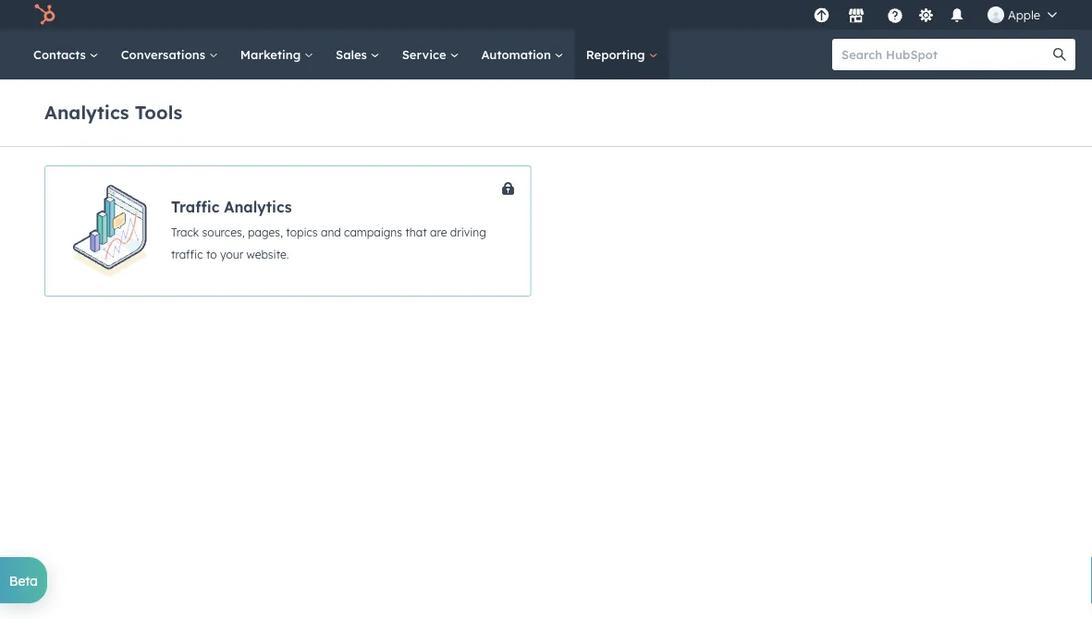 Task type: describe. For each thing, give the bounding box(es) containing it.
campaigns
[[344, 226, 402, 240]]

topics
[[286, 226, 318, 240]]

sales
[[336, 47, 371, 62]]

tools
[[135, 100, 182, 123]]

reporting
[[586, 47, 649, 62]]

search image
[[1054, 48, 1066, 61]]

notifications button
[[942, 0, 973, 30]]

reporting link
[[575, 30, 669, 80]]

automation
[[481, 47, 555, 62]]

marketplaces button
[[837, 0, 876, 30]]

bob builder image
[[988, 6, 1004, 23]]

apple button
[[977, 0, 1068, 30]]

traffic analytics track sources, pages, topics and campaigns that are driving traffic to your website.
[[171, 198, 486, 262]]

none checkbox containing traffic analytics
[[44, 166, 531, 297]]

analytics inside the traffic analytics track sources, pages, topics and campaigns that are driving traffic to your website.
[[224, 198, 292, 216]]

to
[[206, 248, 217, 262]]

0 vertical spatial analytics
[[44, 100, 129, 123]]

beta
[[9, 573, 38, 589]]

automation link
[[470, 30, 575, 80]]

your
[[220, 248, 243, 262]]

apple
[[1008, 7, 1041, 22]]

conversations link
[[110, 30, 229, 80]]

contacts link
[[22, 30, 110, 80]]

hubspot image
[[33, 4, 55, 26]]

sources,
[[202, 226, 245, 240]]

marketing link
[[229, 30, 325, 80]]

notifications image
[[949, 8, 966, 25]]

settings link
[[915, 5, 938, 25]]

marketing
[[240, 47, 304, 62]]



Task type: locate. For each thing, give the bounding box(es) containing it.
analytics tools
[[44, 100, 182, 123]]

marketplaces image
[[848, 8, 865, 25]]

website.
[[247, 248, 289, 262]]

conversations
[[121, 47, 209, 62]]

are
[[430, 226, 447, 240]]

and
[[321, 226, 341, 240]]

traffic
[[171, 248, 203, 262]]

beta button
[[0, 558, 47, 604]]

traffic
[[171, 198, 220, 216]]

analytics
[[44, 100, 129, 123], [224, 198, 292, 216]]

help button
[[880, 0, 911, 30]]

apple menu
[[808, 0, 1070, 30]]

upgrade image
[[813, 8, 830, 25]]

analytics up pages,
[[224, 198, 292, 216]]

upgrade link
[[810, 5, 833, 25]]

search button
[[1044, 39, 1076, 70]]

settings image
[[918, 8, 935, 25]]

track
[[171, 226, 199, 240]]

help image
[[887, 8, 904, 25]]

sales link
[[325, 30, 391, 80]]

driving
[[450, 226, 486, 240]]

contacts
[[33, 47, 89, 62]]

None checkbox
[[44, 166, 531, 297]]

analytics down contacts link
[[44, 100, 129, 123]]

hubspot link
[[22, 4, 69, 26]]

0 horizontal spatial analytics
[[44, 100, 129, 123]]

1 horizontal spatial analytics
[[224, 198, 292, 216]]

Search HubSpot search field
[[832, 39, 1059, 70]]

service
[[402, 47, 450, 62]]

1 vertical spatial analytics
[[224, 198, 292, 216]]

service link
[[391, 30, 470, 80]]

pages,
[[248, 226, 283, 240]]

that
[[405, 226, 427, 240]]



Task type: vqa. For each thing, say whether or not it's contained in the screenshot.
Reporting
yes



